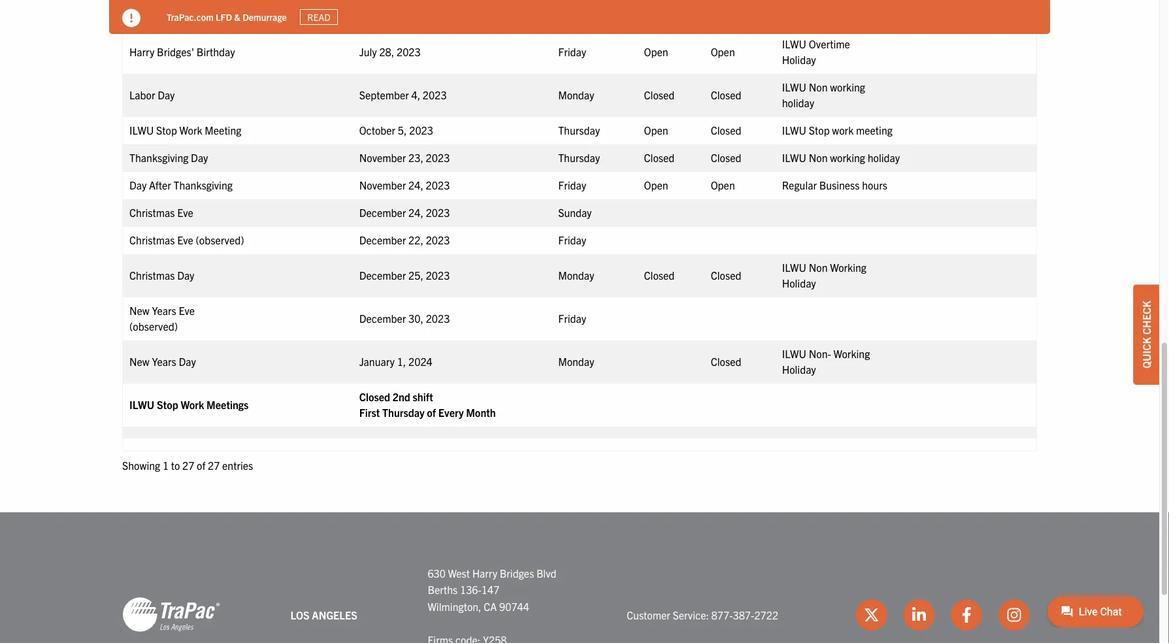 Task type: describe. For each thing, give the bounding box(es) containing it.
december for december 25, 2023
[[359, 268, 406, 282]]

ilwu overtime holiday
[[782, 37, 850, 66]]

september 4, 2023
[[359, 88, 447, 101]]

2 working from the top
[[830, 151, 865, 164]]

september
[[359, 88, 409, 101]]

90744
[[499, 600, 529, 613]]

after
[[149, 178, 171, 191]]

630
[[428, 566, 446, 579]]

monday for january 1, 2024
[[558, 355, 594, 368]]

business
[[819, 178, 860, 191]]

entries
[[222, 459, 253, 472]]

month
[[466, 406, 496, 419]]

day for thanksgiving day
[[191, 151, 208, 164]]

july
[[359, 45, 377, 58]]

showing 1 to 27 of 27 entries
[[122, 459, 253, 472]]

2 non from the top
[[809, 151, 828, 164]]

2023 for december 22, 2023
[[426, 233, 450, 246]]

of inside the showing 1 to 27 of 27 entries 'status'
[[197, 459, 205, 472]]

open for ilwu stop work meeting
[[644, 123, 668, 136]]

eve for christmas eve
[[177, 206, 193, 219]]

december for december 24, 2023
[[359, 206, 406, 219]]

meetings
[[207, 398, 249, 411]]

ilwu stop work meeting
[[782, 123, 893, 136]]

0 horizontal spatial harry
[[129, 45, 154, 58]]

2nd
[[393, 390, 410, 403]]

ilwu stop work meetings
[[129, 398, 249, 411]]

1 working from the top
[[830, 80, 865, 93]]

october 5, 2023
[[359, 123, 433, 136]]

footer containing 630 west harry bridges blvd
[[0, 512, 1159, 643]]

christmas for christmas eve
[[129, 206, 175, 219]]

labor
[[129, 88, 155, 101]]

holiday for non
[[782, 276, 816, 289]]

holiday inside ilwu overtime holiday
[[782, 53, 816, 66]]

day up ilwu stop work meetings on the left
[[179, 355, 196, 368]]

november 23, 2023
[[359, 151, 450, 164]]

day after thanksgiving
[[129, 178, 233, 191]]

0 vertical spatial thanksgiving
[[129, 151, 188, 164]]

0 horizontal spatial work
[[220, 10, 242, 23]]

july 28, 2023
[[359, 45, 421, 58]]

november for november 23, 2023
[[359, 151, 406, 164]]

1 vertical spatial meeting
[[856, 123, 893, 136]]

thursday inside closed 2nd shift first thursday of every month
[[382, 406, 425, 419]]

ilwu stop work meeting
[[129, 123, 241, 136]]

28,
[[379, 45, 394, 58]]

december 24, 2023
[[359, 206, 450, 219]]

birthday
[[197, 45, 235, 58]]

new years day
[[129, 355, 196, 368]]

24, for november
[[409, 178, 423, 191]]

thursday for closed
[[558, 151, 600, 164]]

open for ilwu overtime
[[644, 45, 668, 58]]

stop for ilwu stop work meeting
[[156, 123, 177, 136]]

trapac.com
[[167, 11, 214, 23]]

ilwu non- working holiday
[[782, 347, 870, 376]]

wilmington,
[[428, 600, 481, 613]]

day for christmas day
[[177, 268, 194, 282]]

regular
[[782, 178, 817, 191]]

labor day
[[129, 88, 175, 101]]

0 vertical spatial meeting
[[244, 10, 281, 23]]

ilwu inside ilwu non working holiday
[[782, 261, 806, 274]]

years for eve
[[152, 304, 176, 317]]

angeles
[[312, 608, 357, 621]]

service:
[[673, 608, 709, 621]]

january 1, 2024
[[359, 355, 432, 368]]

every
[[438, 406, 464, 419]]

customer
[[627, 608, 670, 621]]

west
[[448, 566, 470, 579]]

quick check link
[[1133, 284, 1159, 385]]

(observed) inside new years eve (observed)
[[129, 319, 178, 333]]

christmas day
[[129, 268, 194, 282]]

22,
[[409, 233, 423, 246]]

0 vertical spatial (observed)
[[196, 233, 244, 246]]

thursday for open
[[558, 123, 600, 136]]

1,
[[397, 355, 406, 368]]

harry bridges' birthday
[[129, 45, 235, 58]]

ilwu inside ilwu non- working holiday
[[782, 347, 806, 360]]

november for november 24, 2023
[[359, 178, 406, 191]]

showing
[[122, 459, 160, 472]]

quick check
[[1140, 301, 1153, 368]]

december 25, 2023
[[359, 268, 450, 282]]

friday for december 30, 2023
[[558, 312, 586, 325]]

july
[[146, 10, 169, 23]]

1 vertical spatial work
[[832, 123, 854, 136]]

read link
[[300, 9, 338, 25]]

147
[[482, 583, 500, 596]]

january
[[359, 355, 395, 368]]

877-
[[711, 608, 733, 621]]

overtime
[[809, 37, 850, 50]]

2023 for november 23, 2023
[[426, 151, 450, 164]]

meeting
[[205, 123, 241, 136]]

25,
[[409, 268, 423, 282]]

stop
[[199, 10, 218, 23]]

christmas eve (observed)
[[129, 233, 244, 246]]

christmas eve
[[129, 206, 193, 219]]

closed 2nd shift first thursday of every month
[[359, 390, 496, 419]]

december for december 22, 2023
[[359, 233, 406, 246]]

2023 for september 4, 2023
[[423, 88, 447, 101]]

of inside closed 2nd shift first thursday of every month
[[427, 406, 436, 419]]

stop for ilwu stop work meetings
[[157, 398, 178, 411]]



Task type: locate. For each thing, give the bounding box(es) containing it.
day down ilwu stop work meeting
[[191, 151, 208, 164]]

24, down the '23,'
[[409, 178, 423, 191]]

working inside ilwu non working holiday
[[830, 261, 867, 274]]

0 vertical spatial years
[[152, 304, 176, 317]]

2023 right 25,
[[426, 268, 450, 282]]

working up ilwu stop work meeting
[[830, 80, 865, 93]]

work left meetings
[[181, 398, 204, 411]]

december left 22,
[[359, 233, 406, 246]]

4,
[[411, 88, 420, 101]]

2023 right 5,
[[409, 123, 433, 136]]

1 horizontal spatial 27
[[208, 459, 220, 472]]

los
[[291, 608, 310, 621]]

0 vertical spatial eve
[[177, 206, 193, 219]]

day for labor day
[[158, 88, 175, 101]]

christmas up new years eve (observed)
[[129, 268, 175, 282]]

1 vertical spatial (observed)
[[129, 319, 178, 333]]

work
[[220, 10, 242, 23], [832, 123, 854, 136]]

2 christmas from the top
[[129, 233, 175, 246]]

2 december from the top
[[359, 233, 406, 246]]

first
[[359, 406, 380, 419]]

stop down new years day
[[157, 398, 178, 411]]

bridges'
[[157, 45, 194, 58]]

2 holiday from the top
[[782, 276, 816, 289]]

0 vertical spatial thursday
[[558, 123, 600, 136]]

ilwu non working holiday
[[782, 80, 865, 109], [782, 151, 900, 164]]

0 vertical spatial new
[[129, 304, 150, 317]]

non for ilwu non working
[[809, 80, 828, 93]]

eve up christmas eve (observed)
[[177, 206, 193, 219]]

2 vertical spatial thursday
[[382, 406, 425, 419]]

4 friday from the top
[[558, 312, 586, 325]]

5,
[[398, 123, 407, 136]]

solid image
[[122, 9, 141, 27]]

0 vertical spatial working
[[830, 261, 867, 274]]

1
[[163, 459, 169, 472]]

eve down christmas eve at the top left of the page
[[177, 233, 193, 246]]

holiday for non-
[[782, 363, 816, 376]]

trapac.com lfd & demurrage
[[167, 11, 287, 23]]

thanksgiving up the after
[[129, 151, 188, 164]]

non-
[[809, 347, 831, 360]]

ilwu
[[172, 10, 196, 23], [782, 37, 806, 50], [782, 80, 806, 93], [129, 123, 154, 136], [782, 123, 806, 136], [782, 151, 806, 164], [782, 261, 806, 274], [782, 347, 806, 360], [129, 398, 154, 411]]

regular business hours
[[782, 178, 887, 191]]

meeting up 'hours'
[[856, 123, 893, 136]]

thursday
[[558, 123, 600, 136], [558, 151, 600, 164], [382, 406, 425, 419]]

2 vertical spatial holiday
[[782, 363, 816, 376]]

24, for december
[[409, 206, 423, 219]]

ilwu non working holiday up ilwu stop work meeting
[[782, 80, 865, 109]]

eve inside new years eve (observed)
[[179, 304, 195, 317]]

working inside ilwu non- working holiday
[[834, 347, 870, 360]]

(observed)
[[196, 233, 244, 246], [129, 319, 178, 333]]

2023 for july 28, 2023
[[397, 45, 421, 58]]

los angeles image
[[122, 596, 220, 633]]

christmas for christmas eve (observed)
[[129, 233, 175, 246]]

working for ilwu non working
[[830, 261, 867, 274]]

work left the meeting
[[179, 123, 202, 136]]

1 horizontal spatial (observed)
[[196, 233, 244, 246]]

1 november from the top
[[359, 151, 406, 164]]

1 vertical spatial november
[[359, 178, 406, 191]]

2023 right the '23,'
[[426, 151, 450, 164]]

0 vertical spatial holiday
[[782, 96, 814, 109]]

eve for christmas eve (observed)
[[177, 233, 193, 246]]

closed inside closed 2nd shift first thursday of every month
[[359, 390, 390, 403]]

3 monday from the top
[[558, 355, 594, 368]]

1 vertical spatial christmas
[[129, 233, 175, 246]]

christmas down christmas eve at the top left of the page
[[129, 233, 175, 246]]

meeting right &
[[244, 10, 281, 23]]

december left the 30,
[[359, 312, 406, 325]]

no july ilwu stop work meeting
[[129, 10, 281, 23]]

ca
[[484, 600, 497, 613]]

2023 up december 22, 2023
[[426, 206, 450, 219]]

1 27 from the left
[[182, 459, 194, 472]]

stop up regular business hours
[[809, 123, 830, 136]]

24, up 22,
[[409, 206, 423, 219]]

1 christmas from the top
[[129, 206, 175, 219]]

2 november from the top
[[359, 178, 406, 191]]

2 27 from the left
[[208, 459, 220, 472]]

december down november 24, 2023
[[359, 206, 406, 219]]

october
[[359, 123, 395, 136]]

non for ilwu non working
[[809, 261, 828, 274]]

christmas down the after
[[129, 206, 175, 219]]

years for day
[[152, 355, 176, 368]]

day down christmas eve (observed)
[[177, 268, 194, 282]]

2023 for december 25, 2023
[[426, 268, 450, 282]]

november 24, 2023
[[359, 178, 450, 191]]

meeting
[[244, 10, 281, 23], [856, 123, 893, 136]]

630 west harry bridges blvd berths 136-147 wilmington, ca 90744 customer service: 877-387-2722
[[428, 566, 778, 621]]

1 vertical spatial of
[[197, 459, 205, 472]]

footer
[[0, 512, 1159, 643]]

2 vertical spatial christmas
[[129, 268, 175, 282]]

holiday inside ilwu non working holiday
[[782, 276, 816, 289]]

0 horizontal spatial meeting
[[244, 10, 281, 23]]

30,
[[409, 312, 423, 325]]

2024
[[408, 355, 432, 368]]

2023 right 4,
[[423, 88, 447, 101]]

monday for september 4, 2023
[[558, 88, 594, 101]]

2023
[[397, 45, 421, 58], [423, 88, 447, 101], [409, 123, 433, 136], [426, 151, 450, 164], [426, 178, 450, 191], [426, 206, 450, 219], [426, 233, 450, 246], [426, 268, 450, 282], [426, 312, 450, 325]]

0 vertical spatial working
[[830, 80, 865, 93]]

1 vertical spatial eve
[[177, 233, 193, 246]]

1 december from the top
[[359, 206, 406, 219]]

closed
[[644, 88, 675, 101], [711, 88, 741, 101], [711, 123, 741, 136], [644, 151, 675, 164], [711, 151, 741, 164], [644, 268, 675, 282], [711, 268, 741, 282], [711, 355, 741, 368], [359, 390, 390, 403]]

0 vertical spatial holiday
[[782, 53, 816, 66]]

2023 for november 24, 2023
[[426, 178, 450, 191]]

27 right to
[[182, 459, 194, 472]]

open for regular business hours
[[644, 178, 668, 191]]

0 horizontal spatial holiday
[[782, 96, 814, 109]]

december 30, 2023
[[359, 312, 450, 325]]

showing 1 to 27 of 27 entries status
[[122, 456, 1037, 473]]

27 left entries
[[208, 459, 220, 472]]

1 vertical spatial holiday
[[782, 276, 816, 289]]

harry left bridges'
[[129, 45, 154, 58]]

blvd
[[537, 566, 556, 579]]

ilwu non working holiday up business
[[782, 151, 900, 164]]

non inside ilwu non working holiday
[[809, 261, 828, 274]]

2 24, from the top
[[409, 206, 423, 219]]

los angeles
[[291, 608, 357, 621]]

thanksgiving right the after
[[174, 178, 233, 191]]

1 horizontal spatial meeting
[[856, 123, 893, 136]]

2 vertical spatial monday
[[558, 355, 594, 368]]

0 vertical spatial christmas
[[129, 206, 175, 219]]

2023 up the december 24, 2023
[[426, 178, 450, 191]]

years down the 'christmas day'
[[152, 304, 176, 317]]

check
[[1140, 301, 1153, 335]]

1 non from the top
[[809, 80, 828, 93]]

23,
[[409, 151, 423, 164]]

3 friday from the top
[[558, 233, 586, 246]]

2 new from the top
[[129, 355, 150, 368]]

december left 25,
[[359, 268, 406, 282]]

christmas
[[129, 206, 175, 219], [129, 233, 175, 246], [129, 268, 175, 282]]

1 friday from the top
[[558, 45, 586, 58]]

3 december from the top
[[359, 268, 406, 282]]

2 vertical spatial non
[[809, 261, 828, 274]]

0 vertical spatial of
[[427, 406, 436, 419]]

1 vertical spatial thanksgiving
[[174, 178, 233, 191]]

1 vertical spatial years
[[152, 355, 176, 368]]

november down october
[[359, 151, 406, 164]]

1 vertical spatial thursday
[[558, 151, 600, 164]]

2023 for december 30, 2023
[[426, 312, 450, 325]]

1 vertical spatial work
[[181, 398, 204, 411]]

2023 right 28, on the top of the page
[[397, 45, 421, 58]]

to
[[171, 459, 180, 472]]

1 vertical spatial ilwu non working holiday
[[782, 151, 900, 164]]

holiday up 'hours'
[[868, 151, 900, 164]]

years
[[152, 304, 176, 317], [152, 355, 176, 368]]

ilwu non working holiday
[[782, 261, 867, 289]]

november down november 23, 2023
[[359, 178, 406, 191]]

december for december 30, 2023
[[359, 312, 406, 325]]

demurrage
[[243, 11, 287, 23]]

sunday
[[558, 206, 592, 219]]

friday
[[558, 45, 586, 58], [558, 178, 586, 191], [558, 233, 586, 246], [558, 312, 586, 325]]

0 vertical spatial ilwu non working holiday
[[782, 80, 865, 109]]

day
[[158, 88, 175, 101], [191, 151, 208, 164], [129, 178, 147, 191], [177, 268, 194, 282], [179, 355, 196, 368]]

ilwu inside ilwu overtime holiday
[[782, 37, 806, 50]]

1 monday from the top
[[558, 88, 594, 101]]

1 vertical spatial monday
[[558, 268, 594, 282]]

friday for november 24, 2023
[[558, 178, 586, 191]]

stop for ilwu stop work meeting
[[809, 123, 830, 136]]

0 vertical spatial work
[[220, 10, 242, 23]]

working for ilwu non- working
[[834, 347, 870, 360]]

new years eve (observed)
[[129, 304, 195, 333]]

2 ilwu non working holiday from the top
[[782, 151, 900, 164]]

work for meetings
[[181, 398, 204, 411]]

monday for december 25, 2023
[[558, 268, 594, 282]]

2 vertical spatial eve
[[179, 304, 195, 317]]

new for new years eve (observed)
[[129, 304, 150, 317]]

shift
[[413, 390, 433, 403]]

1 vertical spatial non
[[809, 151, 828, 164]]

1 horizontal spatial harry
[[472, 566, 497, 579]]

1 ilwu non working holiday from the top
[[782, 80, 865, 109]]

harry up 147
[[472, 566, 497, 579]]

4 december from the top
[[359, 312, 406, 325]]

1 vertical spatial working
[[834, 347, 870, 360]]

berths
[[428, 583, 458, 596]]

november
[[359, 151, 406, 164], [359, 178, 406, 191]]

new inside new years eve (observed)
[[129, 304, 150, 317]]

2023 for december 24, 2023
[[426, 206, 450, 219]]

1 holiday from the top
[[782, 53, 816, 66]]

work up business
[[832, 123, 854, 136]]

thanksgiving day
[[129, 151, 208, 164]]

new down the 'christmas day'
[[129, 304, 150, 317]]

years inside new years eve (observed)
[[152, 304, 176, 317]]

years down new years eve (observed)
[[152, 355, 176, 368]]

2722
[[754, 608, 778, 621]]

2023 right the 30,
[[426, 312, 450, 325]]

december
[[359, 206, 406, 219], [359, 233, 406, 246], [359, 268, 406, 282], [359, 312, 406, 325]]

3 holiday from the top
[[782, 363, 816, 376]]

3 non from the top
[[809, 261, 828, 274]]

hours
[[862, 178, 887, 191]]

day left the after
[[129, 178, 147, 191]]

holiday
[[782, 96, 814, 109], [868, 151, 900, 164]]

working
[[830, 80, 865, 93], [830, 151, 865, 164]]

0 vertical spatial 24,
[[409, 178, 423, 191]]

2 friday from the top
[[558, 178, 586, 191]]

2023 right 22,
[[426, 233, 450, 246]]

of down shift
[[427, 406, 436, 419]]

0 horizontal spatial of
[[197, 459, 205, 472]]

stop
[[156, 123, 177, 136], [809, 123, 830, 136], [157, 398, 178, 411]]

&
[[234, 11, 240, 23]]

1 vertical spatial holiday
[[868, 151, 900, 164]]

0 vertical spatial non
[[809, 80, 828, 93]]

1 vertical spatial harry
[[472, 566, 497, 579]]

1 years from the top
[[152, 304, 176, 317]]

harry inside the 630 west harry bridges blvd berths 136-147 wilmington, ca 90744 customer service: 877-387-2722
[[472, 566, 497, 579]]

of right to
[[197, 459, 205, 472]]

work right stop
[[220, 10, 242, 23]]

working up business
[[830, 151, 865, 164]]

read
[[307, 11, 330, 23]]

non
[[809, 80, 828, 93], [809, 151, 828, 164], [809, 261, 828, 274]]

work
[[179, 123, 202, 136], [181, 398, 204, 411]]

friday for july 28, 2023
[[558, 45, 586, 58]]

friday for december 22, 2023
[[558, 233, 586, 246]]

1 horizontal spatial of
[[427, 406, 436, 419]]

lfd
[[216, 11, 232, 23]]

0 vertical spatial work
[[179, 123, 202, 136]]

no
[[129, 10, 144, 23]]

new for new years day
[[129, 355, 150, 368]]

holiday
[[782, 53, 816, 66], [782, 276, 816, 289], [782, 363, 816, 376]]

2 monday from the top
[[558, 268, 594, 282]]

0 vertical spatial harry
[[129, 45, 154, 58]]

thanksgiving
[[129, 151, 188, 164], [174, 178, 233, 191]]

3 christmas from the top
[[129, 268, 175, 282]]

0 vertical spatial monday
[[558, 88, 594, 101]]

day right labor
[[158, 88, 175, 101]]

open
[[644, 45, 668, 58], [711, 45, 735, 58], [644, 123, 668, 136], [644, 178, 668, 191], [711, 178, 735, 191]]

1 24, from the top
[[409, 178, 423, 191]]

bridges
[[500, 566, 534, 579]]

2023 for october 5, 2023
[[409, 123, 433, 136]]

1 new from the top
[[129, 304, 150, 317]]

december 22, 2023
[[359, 233, 450, 246]]

stop up thanksgiving day
[[156, 123, 177, 136]]

holiday inside ilwu non- working holiday
[[782, 363, 816, 376]]

work for meeting
[[179, 123, 202, 136]]

1 vertical spatial working
[[830, 151, 865, 164]]

new down new years eve (observed)
[[129, 355, 150, 368]]

0 vertical spatial november
[[359, 151, 406, 164]]

1 vertical spatial 24,
[[409, 206, 423, 219]]

0 horizontal spatial 27
[[182, 459, 194, 472]]

quick
[[1140, 337, 1153, 368]]

1 horizontal spatial work
[[832, 123, 854, 136]]

387-
[[733, 608, 754, 621]]

christmas for christmas day
[[129, 268, 175, 282]]

1 horizontal spatial holiday
[[868, 151, 900, 164]]

eve down the 'christmas day'
[[179, 304, 195, 317]]

2 years from the top
[[152, 355, 176, 368]]

1 vertical spatial new
[[129, 355, 150, 368]]

24,
[[409, 178, 423, 191], [409, 206, 423, 219]]

0 horizontal spatial (observed)
[[129, 319, 178, 333]]

27
[[182, 459, 194, 472], [208, 459, 220, 472]]

holiday up ilwu stop work meeting
[[782, 96, 814, 109]]

136-
[[460, 583, 482, 596]]



Task type: vqa. For each thing, say whether or not it's contained in the screenshot.
First Name * at the right of page
no



